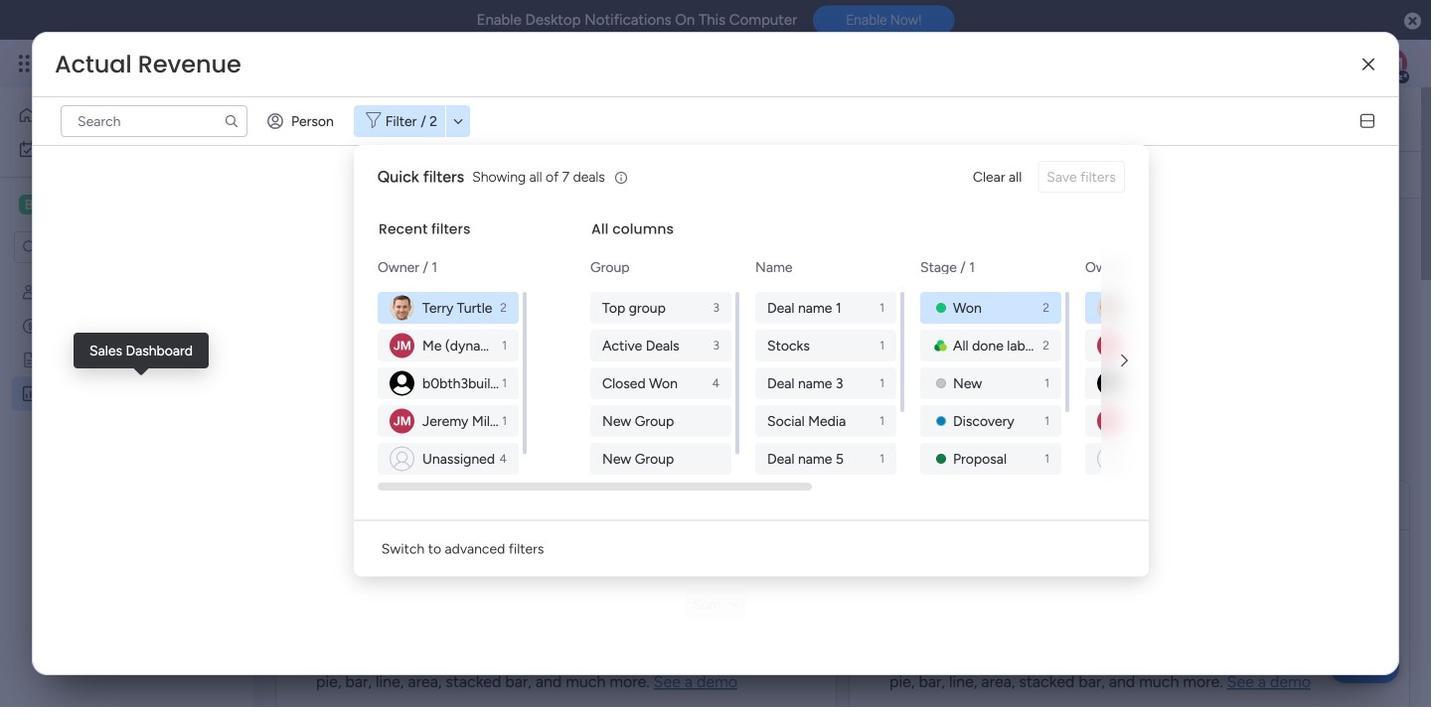 Task type: locate. For each thing, give the bounding box(es) containing it.
share image
[[1269, 109, 1289, 129]]

1 horizontal spatial terry turtle image
[[1097, 296, 1122, 321]]

0 horizontal spatial b0bth3builder2k23@gmail.com image
[[389, 371, 414, 396]]

0 horizontal spatial terry turtle image
[[389, 296, 414, 321]]

dapulse x slim image
[[1363, 57, 1375, 72]]

search image
[[224, 113, 240, 129]]

None search field
[[299, 159, 480, 191]]

search image
[[456, 167, 472, 183]]

workspace image
[[19, 194, 39, 216]]

v2 split view image
[[1361, 114, 1375, 128]]

b0bth3builder2k23@gmail.com image
[[389, 371, 414, 396], [1097, 371, 1122, 396]]

dapulse close image
[[1405, 11, 1421, 32]]

2 terry turtle image from the left
[[1097, 296, 1122, 321]]

1 horizontal spatial b0bth3builder2k23@gmail.com image
[[1097, 371, 1122, 396]]

0 horizontal spatial jeremy miller image
[[1097, 409, 1122, 434]]

arrow down image
[[446, 109, 470, 133]]

1 vertical spatial jeremy miller image
[[1097, 409, 1122, 434]]

banner
[[263, 87, 1421, 199]]

owner / 1 group
[[378, 292, 523, 475], [1085, 292, 1230, 475]]

None field
[[50, 49, 246, 81], [294, 98, 570, 140], [305, 223, 573, 249], [305, 493, 440, 519], [879, 493, 1237, 519], [50, 49, 246, 81], [294, 98, 570, 140], [305, 223, 573, 249], [305, 493, 440, 519], [879, 493, 1237, 519]]

None search field
[[61, 105, 248, 137]]

stage / 1 group
[[920, 292, 1065, 551]]

option
[[12, 99, 212, 131], [12, 133, 242, 165], [0, 275, 253, 279]]

terry turtle image
[[389, 296, 414, 321], [1097, 296, 1122, 321]]

1 b0bth3builder2k23@gmail.com image from the left
[[389, 371, 414, 396]]

0 vertical spatial jeremy miller image
[[1376, 48, 1408, 80]]

0 vertical spatial option
[[12, 99, 212, 131]]

dialog
[[354, 145, 1431, 577]]

jeremy miller image
[[389, 333, 414, 358], [1097, 333, 1122, 358], [389, 409, 414, 434]]

jeremy miller image
[[1376, 48, 1408, 80], [1097, 409, 1122, 434]]

1 horizontal spatial jeremy miller image
[[1376, 48, 1408, 80]]

1 horizontal spatial owner / 1 group
[[1085, 292, 1230, 475]]

list box
[[0, 272, 253, 679]]

0 horizontal spatial owner / 1 group
[[378, 292, 523, 475]]



Task type: vqa. For each thing, say whether or not it's contained in the screenshot.
2nd terry turtle icon
yes



Task type: describe. For each thing, give the bounding box(es) containing it.
2 vertical spatial option
[[0, 275, 253, 279]]

1 terry turtle image from the left
[[389, 296, 414, 321]]

v2 fullscreen image
[[1372, 499, 1386, 513]]

1 owner / 1 group from the left
[[378, 292, 523, 475]]

name group
[[755, 292, 900, 551]]

group group
[[590, 292, 735, 475]]

Filter dashboard by text search field
[[61, 105, 248, 137]]

public dashboard image
[[21, 385, 40, 404]]

2 owner / 1 group from the left
[[1085, 292, 1230, 475]]

1 vertical spatial option
[[12, 133, 242, 165]]

add to favorites image
[[581, 109, 601, 129]]

2 b0bth3builder2k23@gmail.com image from the left
[[1097, 371, 1122, 396]]

jeremy miller image inside owner / 1 group
[[1097, 409, 1122, 434]]

public board image
[[21, 351, 40, 370]]

Filter dashboard by text search field
[[299, 159, 480, 191]]

select product image
[[18, 54, 38, 74]]



